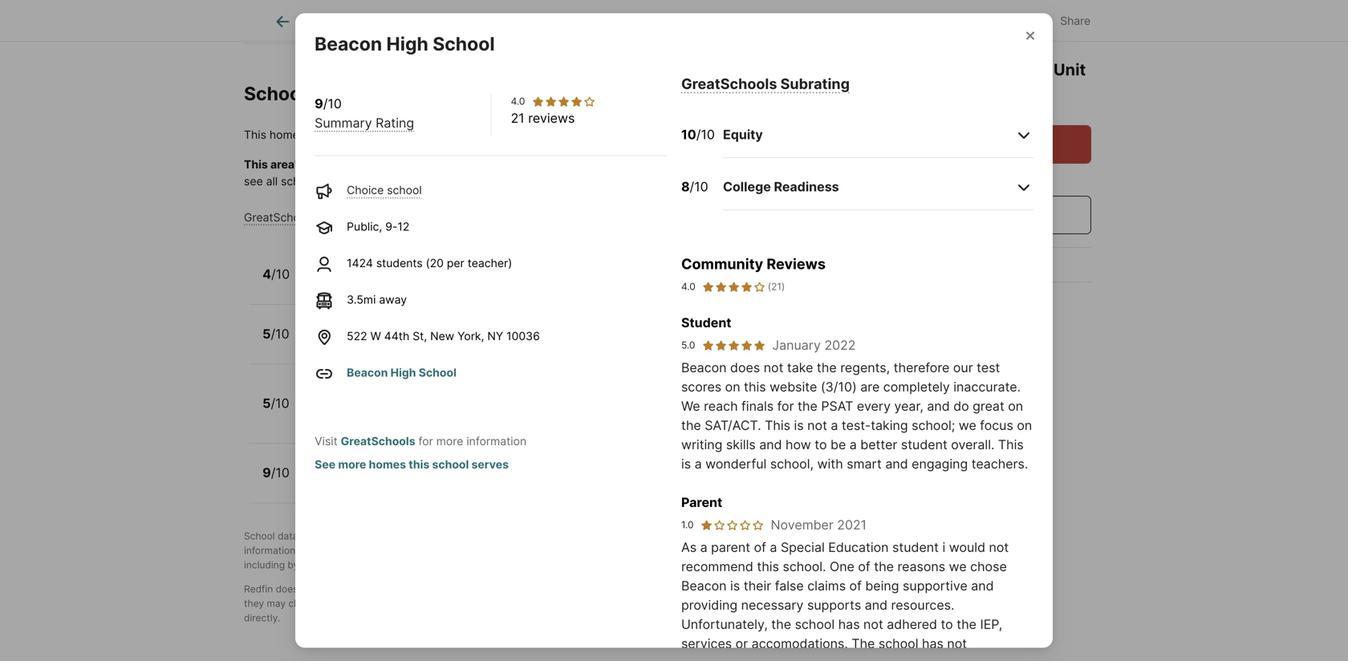 Task type: locate. For each thing, give the bounding box(es) containing it.
new down "21 reviews"
[[525, 128, 549, 141]]

student down school;
[[901, 437, 948, 453]]

the down used
[[714, 598, 728, 609]]

i
[[943, 540, 946, 555]]

greatschools summary rating link
[[244, 211, 406, 224]]

1 tab from the left
[[361, 2, 470, 41]]

has up the
[[839, 617, 860, 632]]

1 vertical spatial 5 /10
[[263, 396, 289, 411]]

verify
[[520, 598, 545, 609]]

this up reference
[[757, 559, 779, 575]]

0 vertical spatial student
[[901, 437, 948, 453]]

student up reasons on the bottom right of the page
[[893, 540, 939, 555]]

st
[[1033, 60, 1050, 79]]

rating inside 9 /10 summary rating
[[376, 115, 414, 131]]

9 inside 9 /10 summary rating
[[315, 96, 323, 112]]

1 horizontal spatial for
[[778, 399, 794, 414]]

service
[[529, 583, 562, 595]]

of right use
[[754, 540, 766, 555]]

district up college
[[721, 158, 758, 171]]

1 vertical spatial does
[[276, 583, 298, 595]]

is
[[302, 128, 311, 141], [404, 158, 413, 171], [794, 418, 804, 433], [681, 456, 691, 472], [301, 530, 308, 542], [730, 578, 740, 594]]

scores
[[681, 379, 722, 395]]

1 vertical spatial rating 4.0 out of 5 element
[[702, 280, 766, 294]]

does inside beacon does not take the regents, therefore our test scores on this website (3/10) are completely inaccurate. we reach finals for the psat every year, and do great on the sat/act. this is not a test-taking school; we focus on writing skills and how to be a better student overall. this is a wonderful school, with smart and engaging teachers.
[[730, 360, 760, 376]]

nyc
[[370, 128, 391, 141]]

0 horizontal spatial secondary
[[369, 379, 438, 395]]

rating 4.0 out of 5 element up the "reviews"
[[532, 95, 596, 108]]

as right ratings
[[352, 545, 362, 556]]

are down endorse
[[345, 598, 359, 609]]

summary rating link
[[315, 115, 414, 131]]

1 horizontal spatial redfin
[[548, 530, 577, 542]]

1 vertical spatial website
[[770, 379, 817, 395]]

for inside beacon does not take the regents, therefore our test scores on this website (3/10) are completely inaccurate. we reach finals for the psat every year, and do great on the sat/act. this is not a test-taking school; we focus on writing skills and how to be a better student overall. this is a wonderful school, with smart and engaging teachers.
[[778, 399, 794, 414]]

the down necessary
[[772, 617, 792, 632]]

school data is provided by greatschools
[[244, 530, 429, 542]]

0 vertical spatial public,
[[347, 220, 382, 234]]

0 vertical spatial 5
[[263, 326, 271, 342]]

1 vertical spatial schools
[[706, 545, 741, 556]]

use
[[730, 530, 746, 542]]

(20
[[426, 256, 444, 270]]

5 /10 left arts
[[263, 396, 289, 411]]

0 horizontal spatial for
[[419, 435, 433, 448]]

/10 left arts
[[271, 396, 289, 411]]

for up see more homes this school serves in the bottom left of the page
[[419, 435, 433, 448]]

high
[[387, 32, 429, 55], [391, 366, 416, 380], [358, 458, 387, 474]]

visit greatschools for more information
[[315, 435, 527, 448]]

the down we
[[681, 418, 701, 433]]

#
[[709, 128, 716, 141]]

0 vertical spatial high
[[387, 32, 429, 55]]

1 vertical spatial 4.0
[[681, 281, 696, 293]]

1 horizontal spatial rating 4.0 out of 5 element
[[702, 280, 766, 294]]

therefore
[[894, 360, 950, 376]]

public, inside frederick douglas academy ii secondary school public, 6-12 • nearby school • 0.1mi
[[308, 337, 343, 351]]

1 5 /10 from the top
[[263, 326, 289, 342]]

test
[[977, 360, 1000, 376]]

0 horizontal spatial public,
[[308, 337, 343, 351]]

1 vertical spatial we
[[949, 559, 967, 575]]

secondary down nearby at the bottom left of page
[[369, 379, 438, 395]]

their inside as a parent of a special education student i would not recommend this school. one of the reasons we chose beacon is their false claims of being supportive and providing necessary supports and resources. unfortunately, the school has not adhered to the iep, services or accomodations. the school has not scheduled an iep meeting or done any assess
[[744, 578, 772, 594]]

website inside beacon does not take the regents, therefore our test scores on this website (3/10) are completely inaccurate. we reach finals for the psat every year, and do great on the sat/act. this is not a test-taking school; we focus on writing skills and how to be a better student overall. this is a wonderful school, with smart and engaging teachers.
[[770, 379, 817, 395]]

1 horizontal spatial 9
[[315, 96, 323, 112]]

1 horizontal spatial by
[[354, 530, 365, 542]]

0 vertical spatial for
[[778, 399, 794, 414]]

not up home.
[[416, 158, 434, 171]]

contact
[[676, 598, 711, 609]]

school
[[683, 158, 718, 171], [387, 183, 422, 197], [425, 337, 459, 351], [432, 458, 469, 472], [755, 545, 785, 556], [548, 598, 578, 609], [731, 598, 761, 609], [795, 617, 835, 632], [879, 636, 919, 652]]

is right used
[[730, 578, 740, 594]]

1 vertical spatial as
[[730, 583, 740, 595]]

school left districts,
[[755, 545, 785, 556]]

they
[[244, 598, 264, 609]]

website down 'take'
[[770, 379, 817, 395]]

rating 5.0 out of 5 element
[[702, 339, 766, 352]]

as a parent of a special education student i would not recommend this school. one of the reasons we chose beacon is their false claims of being supportive and providing necessary supports and resources. unfortunately, the school has not adhered to the iep, services or accomodations. the school has not scheduled an iep meeting or done any assess
[[681, 540, 1030, 661]]

schools down "area's"
[[281, 174, 322, 188]]

being
[[866, 578, 899, 594]]

0 vertical spatial enrollment
[[306, 158, 365, 171]]

beacon up 9 /10 summary rating
[[315, 32, 382, 55]]

enrollment inside guaranteed to be accurate. to verify school enrollment eligibility, contact the school district directly.
[[580, 598, 628, 609]]

necessary
[[741, 598, 804, 613]]

a left reference
[[743, 583, 748, 595]]

this inside as a parent of a special education student i would not recommend this school. one of the reasons we chose beacon is their false claims of being supportive and providing necessary supports and resources. unfortunately, the school has not adhered to the iep, services or accomodations. the school has not scheduled an iep meeting or done any assess
[[757, 559, 779, 575]]

great
[[973, 399, 1005, 414]]

0 vertical spatial we
[[959, 418, 977, 433]]

as inside school service boundaries are intended to be used as a reference only; they may change and are not
[[730, 583, 740, 595]]

1 horizontal spatial 12
[[398, 220, 410, 234]]

the left the nyc
[[349, 128, 367, 141]]

is down writing on the right bottom of page
[[681, 456, 691, 472]]

services
[[681, 636, 732, 652]]

1 vertical spatial 12
[[358, 337, 370, 351]]

conduct
[[439, 545, 476, 556]]

parent
[[681, 495, 723, 510]]

1 vertical spatial w
[[370, 329, 381, 343]]

school;
[[912, 418, 955, 433]]

8 /10
[[681, 179, 708, 195]]

not inside school service boundaries are intended to be used as a reference only; they may change and are not
[[362, 598, 377, 609]]

0 horizontal spatial redfin
[[244, 583, 273, 595]]

school down 'service' at the left
[[548, 598, 578, 609]]

this down visit greatschools for more information
[[409, 458, 430, 472]]

403
[[866, 84, 899, 104]]

be down information.
[[446, 598, 458, 609]]

3 tab from the left
[[584, 2, 684, 41]]

0 vertical spatial redfin
[[548, 530, 577, 542]]

a left the first
[[365, 545, 371, 556]]

2 horizontal spatial be
[[831, 437, 846, 453]]

engaging
[[912, 456, 968, 472]]

this down finals
[[765, 418, 791, 433]]

0 vertical spatial rating 4.0 out of 5 element
[[532, 95, 596, 108]]

to inside first step, and conduct their own investigation to determine their desired schools or school districts, including by contacting and visiting the schools themselves.
[[585, 545, 594, 556]]

2 vertical spatial schools
[[425, 559, 460, 571]]

send a message
[[928, 207, 1030, 223]]

1 horizontal spatial are
[[619, 583, 633, 595]]

by right including
[[288, 559, 299, 571]]

0 vertical spatial beacon high school
[[315, 32, 495, 55]]

1 horizontal spatial be
[[691, 583, 702, 595]]

request a tour
[[934, 136, 1024, 152]]

1 horizontal spatial does
[[730, 360, 760, 376]]

1 horizontal spatial w
[[967, 60, 983, 79]]

high for beacon high school element
[[387, 32, 429, 55]]

2 tab from the left
[[470, 2, 584, 41]]

0 horizontal spatial 9
[[263, 465, 271, 481]]

nyc chancellor's office
[[370, 128, 499, 141]]

0 horizontal spatial be
[[446, 598, 458, 609]]

2 horizontal spatial are
[[861, 379, 880, 395]]

the up (3/10) at right bottom
[[817, 360, 837, 376]]

secondary inside frederick douglas academy ii secondary school public, 6-12 • nearby school • 0.1mi
[[497, 319, 565, 335]]

data
[[278, 530, 298, 542]]

2 vertical spatial be
[[446, 598, 458, 609]]

geography.
[[525, 158, 587, 171]]

the
[[349, 128, 367, 141], [662, 158, 680, 171], [817, 360, 837, 376], [510, 379, 531, 395], [798, 399, 818, 414], [681, 418, 701, 433], [874, 559, 894, 575], [407, 559, 422, 571], [714, 598, 728, 609], [772, 617, 792, 632], [957, 617, 977, 632]]

this home is within the
[[244, 128, 370, 141]]

we down would
[[949, 559, 967, 575]]

more right see
[[338, 458, 366, 472]]

1 vertical spatial 9
[[263, 465, 271, 481]]

not
[[416, 158, 434, 171], [764, 360, 784, 376], [808, 418, 827, 433], [989, 540, 1009, 555], [301, 583, 316, 595], [362, 598, 377, 609], [864, 617, 884, 632], [947, 636, 967, 652]]

schools down conduct
[[425, 559, 460, 571]]

1 horizontal spatial •
[[463, 337, 469, 351]]

1 vertical spatial for
[[419, 435, 433, 448]]

we inside beacon does not take the regents, therefore our test scores on this website (3/10) are completely inaccurate. we reach finals for the psat every year, and do great on the sat/act. this is not a test-taking school; we focus on writing skills and how to be a better student overall. this is a wonderful school, with smart and engaging teachers.
[[959, 418, 977, 433]]

more
[[436, 435, 463, 448], [338, 458, 366, 472]]

enrollment down boundaries
[[580, 598, 628, 609]]

2 horizontal spatial their
[[744, 578, 772, 594]]

not left 'take'
[[764, 360, 784, 376]]

their up necessary
[[744, 578, 772, 594]]

does for redfin
[[276, 583, 298, 595]]

257
[[933, 60, 963, 79]]

and up the contacting
[[298, 545, 315, 556]]

tab list
[[244, 0, 697, 41]]

1 horizontal spatial public,
[[347, 220, 382, 234]]

does
[[730, 360, 760, 376], [276, 583, 298, 595]]

or down use
[[743, 545, 753, 556]]

0 horizontal spatial new
[[430, 329, 454, 343]]

0 vertical spatial new
[[525, 128, 549, 141]]

student inside beacon does not take the regents, therefore our test scores on this website (3/10) are completely inaccurate. we reach finals for the psat every year, and do great on the sat/act. this is not a test-taking school; we focus on writing skills and how to be a better student overall. this is a wonderful school, with smart and engaging teachers.
[[901, 437, 948, 453]]

, a nonprofit organization. redfin recommends buyers and renters use greatschools information and ratings as a
[[244, 530, 810, 556]]

0 vertical spatial by
[[354, 530, 365, 542]]

guaranteed
[[379, 598, 432, 609]]

10 /10
[[681, 127, 715, 142]]

determine
[[597, 545, 643, 556]]

wonderful
[[706, 456, 767, 472]]

directly.
[[244, 612, 280, 624]]

0 vertical spatial w
[[967, 60, 983, 79]]

0 horizontal spatial schools
[[281, 174, 322, 188]]

1 horizontal spatial more
[[436, 435, 463, 448]]

(3/10)
[[821, 379, 857, 395]]

are inside beacon does not take the regents, therefore our test scores on this website (3/10) are completely inaccurate. we reach finals for the psat every year, and do great on the sat/act. this is not a test-taking school; we focus on writing skills and how to be a better student overall. this is a wonderful school, with smart and engaging teachers.
[[861, 379, 880, 395]]

(21)
[[768, 281, 785, 293]]

district inside please check the school district website to see all schools serving this home.
[[721, 158, 758, 171]]

9 up within
[[315, 96, 323, 112]]

more up see more homes this school serves in the bottom left of the page
[[436, 435, 463, 448]]

1 vertical spatial more
[[338, 458, 366, 472]]

rating 4.0 out of 5 element
[[532, 95, 596, 108], [702, 280, 766, 294]]

do
[[954, 399, 969, 414]]

secondary
[[497, 319, 565, 335], [369, 379, 438, 395]]

5 left arts
[[263, 396, 271, 411]]

nearby
[[383, 337, 421, 351]]

9 left see
[[263, 465, 271, 481]]

•
[[373, 337, 380, 351], [463, 337, 469, 351]]

to
[[806, 158, 816, 171], [815, 437, 827, 453], [585, 545, 594, 556], [679, 583, 688, 595], [434, 598, 443, 609], [941, 617, 953, 632]]

a right send
[[963, 207, 970, 223]]

• right 522
[[373, 337, 380, 351]]

the right the check
[[662, 158, 680, 171]]

schools up "recommend"
[[706, 545, 741, 556]]

9
[[315, 96, 323, 112], [263, 465, 271, 481]]

meeting
[[789, 655, 838, 661]]

choice school
[[347, 183, 422, 197]]

to inside guaranteed to be accurate. to verify school enrollment eligibility, contact the school district directly.
[[434, 598, 443, 609]]

their down buyers
[[645, 545, 666, 556]]

share
[[1061, 14, 1091, 28]]

taking
[[871, 418, 908, 433]]

1 vertical spatial enrollment
[[580, 598, 628, 609]]

student inside as a parent of a special education student i would not recommend this school. one of the reasons we chose beacon is their false claims of being supportive and providing necessary supports and resources. unfortunately, the school has not adhered to the iep, services or accomodations. the school has not scheduled an iep meeting or done any assess
[[893, 540, 939, 555]]

york
[[552, 128, 576, 141]]

1 vertical spatial information
[[244, 545, 296, 556]]

by inside first step, and conduct their own investigation to determine their desired schools or school districts, including by contacting and visiting the schools themselves.
[[288, 559, 299, 571]]

public, down frederick
[[308, 337, 343, 351]]

for
[[778, 399, 794, 414], [419, 435, 433, 448]]

beacon up scores
[[681, 360, 727, 376]]

12 up "students"
[[398, 220, 410, 234]]

1 vertical spatial be
[[691, 583, 702, 595]]

0 horizontal spatial •
[[373, 337, 380, 351]]

1 horizontal spatial information
[[467, 435, 527, 448]]

of
[[399, 259, 412, 275], [754, 540, 766, 555], [858, 559, 871, 575], [850, 578, 862, 594]]

school
[[433, 32, 495, 55], [568, 319, 611, 335], [419, 366, 457, 380], [441, 379, 484, 395], [390, 458, 433, 474], [244, 530, 275, 542], [496, 583, 527, 595]]

ii
[[487, 319, 494, 335]]

greatschools up step,
[[367, 530, 429, 542]]

0 vertical spatial schools
[[281, 174, 322, 188]]

12 inside beacon high school dialog
[[398, 220, 410, 234]]

greatschools
[[681, 75, 777, 93], [244, 211, 315, 224], [341, 435, 415, 448], [367, 530, 429, 542], [749, 530, 810, 542]]

1 horizontal spatial district
[[764, 598, 795, 609]]

redfin inside , a nonprofit organization. redfin recommends buyers and renters use greatschools information and ratings as a
[[548, 530, 577, 542]]

0 horizontal spatial information
[[244, 545, 296, 556]]

0 horizontal spatial enrollment
[[306, 158, 365, 171]]

better
[[861, 437, 898, 453]]

for right finals
[[778, 399, 794, 414]]

w right the 257
[[967, 60, 983, 79]]

w inside 257 w 113th st unit 403
[[967, 60, 983, 79]]

/10 inside 9 /10 summary rating
[[323, 96, 342, 112]]

21
[[511, 110, 525, 126]]

0 vertical spatial website
[[761, 158, 802, 171]]

the right the for
[[510, 379, 531, 395]]

w inside beacon high school dialog
[[370, 329, 381, 343]]

1 horizontal spatial enrollment
[[580, 598, 628, 609]]

3.5mi
[[347, 293, 376, 307]]

0 vertical spatial as
[[352, 545, 362, 556]]

this left home
[[244, 128, 266, 141]]

4.0 up the '21'
[[511, 95, 525, 107]]

the inside guaranteed to be accurate. to verify school enrollment eligibility, contact the school district directly.
[[714, 598, 728, 609]]

/10 left stem
[[271, 266, 290, 282]]

by right provided
[[354, 530, 365, 542]]

institute
[[343, 259, 396, 275]]

are left intended on the bottom of the page
[[619, 583, 633, 595]]

public, left 9-
[[347, 220, 382, 234]]

0 vertical spatial 12
[[398, 220, 410, 234]]

beacon up providing
[[681, 578, 727, 594]]

1 vertical spatial public,
[[308, 337, 343, 351]]

1 vertical spatial new
[[430, 329, 454, 343]]

information inside beacon high school dialog
[[467, 435, 527, 448]]

9 for 9 /10 summary rating
[[315, 96, 323, 112]]

0 vertical spatial has
[[839, 617, 860, 632]]

0 vertical spatial 5 /10
[[263, 326, 289, 342]]

scheduled
[[681, 655, 744, 661]]

not down redfin does not endorse or guarantee this information.
[[362, 598, 377, 609]]

0 vertical spatial be
[[831, 437, 846, 453]]

w for 257
[[967, 60, 983, 79]]

redfin does not endorse or guarantee this information.
[[244, 583, 493, 595]]

0 horizontal spatial district
[[721, 158, 758, 171]]

0 horizontal spatial 4.0
[[511, 95, 525, 107]]

are up every
[[861, 379, 880, 395]]

0 vertical spatial information
[[467, 435, 527, 448]]

1 vertical spatial secondary
[[369, 379, 438, 395]]

this inside please check the school district website to see all schools serving this home.
[[367, 174, 387, 188]]

school up unfortunately,
[[731, 598, 761, 609]]

this area's enrollment policy is not based solely on geography.
[[244, 158, 589, 171]]

5 /10 down 4 /10
[[263, 326, 289, 342]]

0 horizontal spatial more
[[338, 458, 366, 472]]

0 vertical spatial are
[[861, 379, 880, 395]]

1 vertical spatial high
[[391, 366, 416, 380]]

smart
[[847, 456, 882, 472]]

1 horizontal spatial as
[[730, 583, 740, 595]]

please
[[589, 158, 624, 171]]

eligibility,
[[631, 598, 674, 609]]

12 inside frederick douglas academy ii secondary school public, 6-12 • nearby school • 0.1mi
[[358, 337, 370, 351]]

1 vertical spatial district
[[764, 598, 795, 609]]

and down ,
[[419, 545, 436, 556]]

school up 8 /10
[[683, 158, 718, 171]]

/10
[[323, 96, 342, 112], [697, 127, 715, 142], [690, 179, 708, 195], [271, 266, 290, 282], [271, 326, 289, 342], [271, 396, 289, 411], [271, 465, 290, 481]]

accurate.
[[460, 598, 503, 609]]

on up reach
[[725, 379, 741, 395]]

0 horizontal spatial by
[[288, 559, 299, 571]]

check
[[627, 158, 659, 171]]

3.5mi away
[[347, 293, 407, 307]]

0 vertical spatial district
[[721, 158, 758, 171]]

4.0
[[511, 95, 525, 107], [681, 281, 696, 293]]

tab
[[361, 2, 470, 41], [470, 2, 584, 41], [584, 2, 684, 41]]

0 horizontal spatial 12
[[358, 337, 370, 351]]

0 horizontal spatial their
[[479, 545, 500, 556]]

0 horizontal spatial as
[[352, 545, 362, 556]]

1 vertical spatial 5
[[263, 396, 271, 411]]

beacon down the visit
[[308, 458, 355, 474]]

of left (20
[[399, 259, 412, 275]]

1 vertical spatial has
[[922, 636, 944, 652]]

5 down 4
[[263, 326, 271, 342]]

1 horizontal spatial secondary
[[497, 319, 565, 335]]

12 down frederick
[[358, 337, 370, 351]]

information inside , a nonprofit organization. redfin recommends buyers and renters use greatschools information and ratings as a
[[244, 545, 296, 556]]

1 vertical spatial by
[[288, 559, 299, 571]]

solely
[[473, 158, 506, 171]]

0 horizontal spatial w
[[370, 329, 381, 343]]



Task type: vqa. For each thing, say whether or not it's contained in the screenshot.
3D
no



Task type: describe. For each thing, give the bounding box(es) containing it.
skills
[[726, 437, 756, 453]]

and left how
[[760, 437, 782, 453]]

beacon high school dialog
[[295, 13, 1053, 661]]

supportive
[[903, 578, 968, 594]]

first step, and conduct their own investigation to determine their desired schools or school districts, including by contacting and visiting the schools themselves.
[[244, 545, 827, 571]]

school inside school service boundaries are intended to be used as a reference only; they may change and are not
[[496, 583, 527, 595]]

1 horizontal spatial has
[[922, 636, 944, 652]]

257 w 113th st unit 403
[[866, 60, 1086, 104]]

not up change
[[301, 583, 316, 595]]

and
[[607, 379, 633, 395]]

beacon high school for beacon high school link
[[347, 366, 457, 380]]

is right home
[[302, 128, 311, 141]]

greatschools link
[[341, 435, 415, 448]]

beacon high school for beacon high school element
[[315, 32, 495, 55]]

unit
[[1054, 60, 1086, 79]]

522 w 44th st, new york, ny 10036
[[347, 329, 540, 343]]

website inside please check the school district website to see all schools serving this home.
[[761, 158, 802, 171]]

change
[[289, 598, 322, 609]]

/10 left see
[[271, 465, 290, 481]]

44th
[[384, 329, 410, 343]]

public, inside beacon high school dialog
[[347, 220, 382, 234]]

our
[[953, 360, 973, 376]]

be inside beacon does not take the regents, therefore our test scores on this website (3/10) are completely inaccurate. we reach finals for the psat every year, and do great on the sat/act. this is not a test-taking school; we focus on writing skills and how to be a better student overall. this is a wonderful school, with smart and engaging teachers.
[[831, 437, 846, 453]]

the up being
[[874, 559, 894, 575]]

w for 522
[[370, 329, 381, 343]]

school down this area's enrollment policy is not based solely on geography.
[[387, 183, 422, 197]]

schools inside please check the school district website to see all schools serving this home.
[[281, 174, 322, 188]]

new inside beacon high school dialog
[[430, 329, 454, 343]]

take
[[787, 360, 813, 376]]

8
[[681, 179, 690, 195]]

the left psat
[[798, 399, 818, 414]]

0 horizontal spatial has
[[839, 617, 860, 632]]

a left special
[[770, 540, 777, 555]]

homes
[[369, 458, 406, 472]]

1 horizontal spatial their
[[645, 545, 666, 556]]

one
[[830, 559, 855, 575]]

rating 1.0 out of 5 element
[[700, 519, 765, 532]]

teacher)
[[468, 256, 512, 270]]

the left iep,
[[957, 617, 977, 632]]

1 • from the left
[[373, 337, 380, 351]]

an
[[748, 655, 763, 661]]

districts,
[[788, 545, 827, 556]]

this inside beacon does not take the regents, therefore our test scores on this website (3/10) are completely inaccurate. we reach finals for the psat every year, and do great on the sat/act. this is not a test-taking school; we focus on writing skills and how to be a better student overall. this is a wonderful school, with smart and engaging teachers.
[[744, 379, 766, 395]]

a down writing on the right bottom of page
[[695, 456, 702, 472]]

greatschools up .
[[681, 75, 777, 93]]

this up guaranteed
[[419, 583, 436, 595]]

2 5 from the top
[[263, 396, 271, 411]]

0 horizontal spatial rating 4.0 out of 5 element
[[532, 95, 596, 108]]

0 vertical spatial more
[[436, 435, 463, 448]]

to inside as a parent of a special education student i would not recommend this school. one of the reasons we chose beacon is their false claims of being supportive and providing necessary supports and resources. unfortunately, the school has not adhered to the iep, services or accomodations. the school has not scheduled an iep meeting or done any assess
[[941, 617, 953, 632]]

false
[[775, 578, 804, 594]]

or down the
[[842, 655, 854, 661]]

a inside school service boundaries are intended to be used as a reference only; they may change and are not
[[743, 583, 748, 595]]

a inside button
[[963, 207, 970, 223]]

high for beacon high school link
[[391, 366, 416, 380]]

step,
[[394, 545, 417, 556]]

on up focus
[[1008, 399, 1024, 414]]

psat
[[821, 399, 854, 414]]

the inside first step, and conduct their own investigation to determine their desired schools or school districts, including by contacting and visiting the schools themselves.
[[407, 559, 422, 571]]

the inside the wadleigh secondary school for the performing and visual arts
[[510, 379, 531, 395]]

beacon inside as a parent of a special education student i would not recommend this school. one of the reasons we chose beacon is their false claims of being supportive and providing necessary supports and resources. unfortunately, the school has not adhered to the iep, services or accomodations. the school has not scheduled an iep meeting or done any assess
[[681, 578, 727, 594]]

2 5 /10 from the top
[[263, 396, 289, 411]]

only;
[[797, 583, 819, 595]]

college
[[723, 179, 771, 195]]

or inside first step, and conduct their own investigation to determine their desired schools or school districts, including by contacting and visiting the schools themselves.
[[743, 545, 753, 556]]

is right data
[[301, 530, 308, 542]]

and up school;
[[927, 399, 950, 414]]

to inside school service boundaries are intended to be used as a reference only; they may change and are not
[[679, 583, 688, 595]]

january
[[773, 338, 821, 353]]

on right solely
[[508, 158, 522, 171]]

summary inside 9 /10 summary rating
[[315, 115, 372, 131]]

1 horizontal spatial new
[[525, 128, 549, 141]]

.
[[726, 128, 729, 141]]

to
[[506, 598, 517, 609]]

school down visit greatschools for more information
[[432, 458, 469, 472]]

reviews
[[528, 110, 575, 126]]

be inside guaranteed to be accurate. to verify school enrollment eligibility, contact the school district directly.
[[446, 598, 458, 609]]

or right endorse
[[358, 583, 368, 595]]

and inside school service boundaries are intended to be used as a reference only; they may change and are not
[[325, 598, 342, 609]]

chose
[[971, 559, 1007, 575]]

used
[[705, 583, 727, 595]]

douglas
[[370, 319, 422, 335]]

school inside frederick douglas academy ii secondary school public, 6-12 • nearby school • 0.1mi
[[568, 319, 611, 335]]

nonprofit
[[442, 530, 483, 542]]

how
[[786, 437, 811, 453]]

1 5 from the top
[[263, 326, 271, 342]]

school up the accomodations.
[[795, 617, 835, 632]]

1 vertical spatial summary
[[319, 211, 369, 224]]

and down chose
[[971, 578, 994, 594]]

this up teachers.
[[998, 437, 1024, 453]]

the
[[852, 636, 875, 652]]

accomodations.
[[752, 636, 848, 652]]

not up the
[[864, 617, 884, 632]]

school inside frederick douglas academy ii secondary school public, 6-12 • nearby school • 0.1mi
[[425, 337, 459, 351]]

to inside beacon does not take the regents, therefore our test scores on this website (3/10) are completely inaccurate. we reach finals for the psat every year, and do great on the sat/act. this is not a test-taking school; we focus on writing skills and how to be a better student overall. this is a wonderful school, with smart and engaging teachers.
[[815, 437, 827, 453]]

greatschools down the all
[[244, 211, 315, 224]]

and up redfin does not endorse or guarantee this information.
[[353, 559, 370, 571]]

2021
[[837, 517, 867, 533]]

completely
[[884, 379, 950, 395]]

endorse
[[318, 583, 356, 595]]

school service boundaries are intended to be used as a reference only; they may change and are not
[[244, 583, 819, 609]]

be inside school service boundaries are intended to be used as a reference only; they may change and are not
[[691, 583, 702, 595]]

and down being
[[865, 598, 888, 613]]

district inside guaranteed to be accurate. to verify school enrollment eligibility, contact the school district directly.
[[764, 598, 795, 609]]

0 vertical spatial 4.0
[[511, 95, 525, 107]]

november
[[771, 517, 834, 533]]

0.1mi
[[472, 337, 499, 351]]

and down better
[[886, 456, 908, 472]]

may
[[267, 598, 286, 609]]

beacon inside beacon does not take the regents, therefore our test scores on this website (3/10) are completely inaccurate. we reach finals for the psat every year, and do great on the sat/act. this is not a test-taking school; we focus on writing skills and how to be a better student overall. this is a wonderful school, with smart and engaging teachers.
[[681, 360, 727, 376]]

a inside button
[[988, 136, 995, 152]]

a right as
[[700, 540, 708, 555]]

9 for 9 /10
[[263, 465, 271, 481]]

0 horizontal spatial are
[[345, 598, 359, 609]]

as inside , a nonprofit organization. redfin recommends buyers and renters use greatschools information and ratings as a
[[352, 545, 362, 556]]

the inside please check the school district website to see all schools serving this home.
[[662, 158, 680, 171]]

not up chose
[[989, 540, 1009, 555]]

a down test-
[[850, 437, 857, 453]]

recommend
[[681, 559, 754, 575]]

school inside the wadleigh secondary school for the performing and visual arts
[[441, 379, 484, 395]]

stem institute of manhattan
[[308, 259, 483, 275]]

1.0
[[681, 519, 694, 531]]

9 /10 summary rating
[[315, 96, 414, 131]]

parent
[[711, 540, 751, 555]]

beacon down 6-
[[347, 366, 388, 380]]

wadleigh secondary school for the performing and visual arts
[[308, 379, 675, 414]]

providing
[[681, 598, 738, 613]]

is up how
[[794, 418, 804, 433]]

area's
[[271, 158, 303, 171]]

school up 'any'
[[879, 636, 919, 652]]

1 horizontal spatial 4.0
[[681, 281, 696, 293]]

wadleigh
[[308, 379, 367, 395]]

of down "education"
[[858, 559, 871, 575]]

request a tour button
[[866, 125, 1092, 164]]

/10 left 3
[[697, 127, 715, 142]]

based
[[437, 158, 470, 171]]

performing
[[534, 379, 604, 395]]

beacon inside beacon high school element
[[315, 32, 382, 55]]

2 • from the left
[[463, 337, 469, 351]]

adhered
[[887, 617, 937, 632]]

1 horizontal spatial schools
[[425, 559, 460, 571]]

9 /10
[[263, 465, 290, 481]]

is up home.
[[404, 158, 413, 171]]

2 horizontal spatial schools
[[706, 545, 741, 556]]

please check the school district website to see all schools serving this home.
[[244, 158, 816, 188]]

a down psat
[[831, 418, 838, 433]]

secondary inside the wadleigh secondary school for the performing and visual arts
[[369, 379, 438, 395]]

to inside please check the school district website to see all schools serving this home.
[[806, 158, 816, 171]]

2 vertical spatial beacon high school
[[308, 458, 433, 474]]

york,
[[458, 329, 484, 343]]

school inside please check the school district website to see all schools serving this home.
[[683, 158, 718, 171]]

per
[[447, 256, 465, 270]]

student
[[681, 315, 732, 331]]

beacon high school element
[[315, 13, 514, 56]]

arts
[[308, 398, 335, 414]]

college readiness
[[723, 179, 839, 195]]

not down resources.
[[947, 636, 967, 652]]

first
[[373, 545, 391, 556]]

and up desired
[[675, 530, 692, 542]]

all
[[266, 174, 278, 188]]

of down one
[[850, 578, 862, 594]]

greatschools up homes
[[341, 435, 415, 448]]

/10 left frederick
[[271, 326, 289, 342]]

boundaries
[[565, 583, 616, 595]]

is inside as a parent of a special education student i would not recommend this school. one of the reasons we chose beacon is their false claims of being supportive and providing necessary supports and resources. unfortunately, the school has not adhered to the iep, services or accomodations. the school has not scheduled an iep meeting or done any assess
[[730, 578, 740, 594]]

community reviews
[[681, 255, 826, 273]]

sat/act.
[[705, 418, 761, 433]]

would
[[949, 540, 986, 555]]

investigation
[[524, 545, 582, 556]]

guarantee
[[370, 583, 417, 595]]

tour
[[998, 136, 1024, 152]]

new york city geographic district # 3 .
[[525, 128, 729, 141]]

1 vertical spatial redfin
[[244, 583, 273, 595]]

21 reviews
[[511, 110, 575, 126]]

greatschools inside , a nonprofit organization. redfin recommends buyers and renters use greatschools information and ratings as a
[[749, 530, 810, 542]]

on right focus
[[1017, 418, 1032, 433]]

does for beacon
[[730, 360, 760, 376]]

college readiness button
[[723, 165, 1034, 210]]

we inside as a parent of a special education student i would not recommend this school. one of the reasons we chose beacon is their false claims of being supportive and providing necessary supports and resources. unfortunately, the school has not adhered to the iep, services or accomodations. the school has not scheduled an iep meeting or done any assess
[[949, 559, 967, 575]]

2 vertical spatial high
[[358, 458, 387, 474]]

ratings
[[318, 545, 349, 556]]

within
[[314, 128, 346, 141]]

school inside first step, and conduct their own investigation to determine their desired schools or school districts, including by contacting and visiting the schools themselves.
[[755, 545, 785, 556]]

or up an
[[736, 636, 748, 652]]

/10 left college
[[690, 179, 708, 195]]

1 vertical spatial rating
[[372, 211, 406, 224]]

november 2021
[[771, 517, 867, 533]]

frederick
[[308, 319, 367, 335]]

a right ,
[[434, 530, 439, 542]]

education
[[829, 540, 889, 555]]

not up how
[[808, 418, 827, 433]]

this up see
[[244, 158, 268, 171]]



